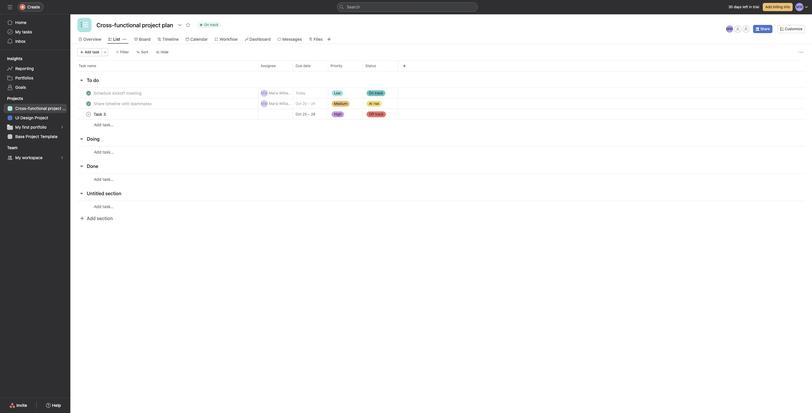 Task type: vqa. For each thing, say whether or not it's contained in the screenshot.
Mark complete icon related to first Mark complete option from the top
no



Task type: describe. For each thing, give the bounding box(es) containing it.
doing button
[[87, 134, 100, 144]]

insights button
[[0, 56, 22, 62]]

25
[[303, 112, 307, 117]]

add section button
[[77, 213, 115, 224]]

inbox
[[15, 39, 26, 44]]

off track button
[[363, 109, 398, 120]]

maria for low
[[269, 91, 278, 95]]

insights
[[7, 56, 22, 61]]

0 vertical spatial on track button
[[195, 21, 224, 29]]

add task… for done
[[94, 177, 114, 182]]

status
[[366, 64, 376, 68]]

add task button
[[77, 48, 102, 56]]

workflow
[[220, 37, 238, 42]]

timeline
[[162, 37, 179, 42]]

home
[[15, 20, 26, 25]]

my for my tasks
[[15, 29, 21, 34]]

williams for medium
[[279, 101, 293, 106]]

cross-functional project plan link
[[4, 104, 70, 113]]

left
[[743, 5, 749, 9]]

create
[[27, 4, 40, 9]]

row containing task name
[[70, 60, 813, 71]]

invite
[[16, 403, 27, 408]]

task… for doing
[[103, 150, 114, 155]]

cross-
[[15, 106, 28, 111]]

1 vertical spatial project
[[26, 134, 39, 139]]

task… for done
[[103, 177, 114, 182]]

sort button
[[134, 48, 151, 56]]

task… inside header to do 'tree grid'
[[103, 122, 114, 127]]

messages
[[283, 37, 302, 42]]

untitled
[[87, 191, 104, 196]]

home link
[[4, 18, 67, 27]]

completed image inside schedule kickoff meeting cell
[[85, 90, 92, 97]]

add task… button for untitled section
[[94, 204, 114, 210]]

collapse task list for this section image for untitled section
[[79, 191, 84, 196]]

add down done
[[94, 177, 102, 182]]

maria williams for medium
[[269, 101, 293, 106]]

add task… button for doing
[[94, 149, 114, 155]]

oct 25 – 28
[[296, 112, 316, 117]]

my workspace link
[[4, 153, 67, 163]]

help button
[[42, 401, 65, 411]]

due
[[296, 64, 303, 68]]

more actions image
[[103, 50, 107, 54]]

hide sidebar image
[[8, 5, 12, 9]]

Schedule kickoff meeting text field
[[92, 90, 143, 96]]

add tab image
[[327, 37, 332, 42]]

dashboard link
[[245, 36, 271, 43]]

risk
[[374, 101, 380, 106]]

add left task
[[85, 50, 91, 54]]

maria for medium
[[269, 101, 278, 106]]

add task… row for done
[[70, 174, 813, 185]]

1 collapse task list for this section image from the top
[[79, 78, 84, 83]]

section for add section
[[97, 216, 113, 221]]

untitled section
[[87, 191, 121, 196]]

28
[[311, 112, 316, 117]]

task
[[92, 50, 99, 54]]

add task… button for done
[[94, 176, 114, 183]]

list image
[[81, 21, 88, 28]]

today
[[296, 91, 306, 95]]

plan
[[62, 106, 70, 111]]

task name
[[79, 64, 96, 68]]

completed image for oct 20 – 24
[[85, 100, 92, 107]]

low
[[334, 91, 341, 95]]

– for 28
[[308, 112, 310, 117]]

list
[[113, 37, 120, 42]]

share timeline with teammates cell
[[70, 98, 259, 109]]

24
[[311, 102, 316, 106]]

see details, my first portfolio image
[[60, 126, 64, 129]]

at risk
[[369, 101, 380, 106]]

0 vertical spatial on
[[204, 23, 209, 27]]

Task 3 text field
[[92, 111, 108, 117]]

search button
[[337, 2, 478, 12]]

low button
[[328, 88, 363, 98]]

schedule kickoff meeting cell
[[70, 88, 259, 99]]

add up add section button
[[94, 204, 102, 209]]

workflow link
[[215, 36, 238, 43]]

30 days left in trial
[[729, 5, 760, 9]]

row containing high
[[70, 109, 813, 120]]

high button
[[328, 109, 363, 120]]

reporting
[[15, 66, 34, 71]]

ui design project link
[[4, 113, 67, 123]]

workspace
[[22, 155, 43, 160]]

add task… for untitled section
[[94, 204, 114, 209]]

add task… for doing
[[94, 150, 114, 155]]

0 vertical spatial project
[[35, 115, 48, 120]]

0 horizontal spatial on track
[[204, 23, 219, 27]]

list link
[[109, 36, 120, 43]]

task 3 cell
[[70, 109, 259, 120]]

at
[[369, 101, 373, 106]]

team button
[[0, 145, 18, 151]]

search
[[347, 4, 360, 9]]

add billing info button
[[764, 3, 793, 11]]

first
[[22, 125, 30, 130]]

on inside header to do 'tree grid'
[[369, 91, 374, 95]]

do
[[93, 78, 99, 83]]

portfolios
[[15, 75, 33, 80]]

goals
[[15, 85, 26, 90]]

high
[[334, 112, 342, 116]]

collapse task list for this section image
[[79, 164, 84, 169]]

teams element
[[0, 143, 70, 164]]

see details, my workspace image
[[60, 156, 64, 160]]

functional
[[28, 106, 47, 111]]

timeline link
[[158, 36, 179, 43]]

board link
[[134, 36, 151, 43]]



Task type: locate. For each thing, give the bounding box(es) containing it.
mw for on track
[[261, 91, 268, 95]]

3 add task… row from the top
[[70, 174, 813, 185]]

1 vertical spatial williams
[[279, 101, 293, 106]]

name
[[87, 64, 96, 68]]

show options image
[[178, 23, 182, 27]]

add down doing button
[[94, 150, 102, 155]]

add task… down doing button
[[94, 150, 114, 155]]

None text field
[[95, 20, 175, 30]]

add task… row
[[70, 119, 813, 130], [70, 146, 813, 158], [70, 174, 813, 185], [70, 201, 813, 212]]

to do button
[[87, 75, 99, 86]]

ui design project
[[15, 115, 48, 120]]

off
[[369, 112, 375, 116]]

2 vertical spatial mw
[[261, 101, 268, 106]]

dashboard
[[250, 37, 271, 42]]

medium
[[334, 101, 348, 106]]

1 vertical spatial oct
[[296, 112, 302, 117]]

on up at
[[369, 91, 374, 95]]

williams left 20
[[279, 101, 293, 106]]

my for my first portfolio
[[15, 125, 21, 130]]

completed checkbox right the plan
[[85, 100, 92, 107]]

completed checkbox for oct 20
[[85, 100, 92, 107]]

project down cross-functional project plan
[[35, 115, 48, 120]]

add inside header to do 'tree grid'
[[94, 122, 102, 127]]

share
[[761, 27, 771, 31]]

0 vertical spatial maria
[[269, 91, 278, 95]]

3 my from the top
[[15, 155, 21, 160]]

3 add task… button from the top
[[94, 176, 114, 183]]

project
[[35, 115, 48, 120], [26, 134, 39, 139]]

2 maria from the top
[[269, 101, 278, 106]]

0 vertical spatial collapse task list for this section image
[[79, 78, 84, 83]]

add task… down task 3 text box in the left top of the page
[[94, 122, 114, 127]]

1 my from the top
[[15, 29, 21, 34]]

– for 24
[[308, 102, 310, 106]]

completed checkbox down to
[[85, 90, 92, 97]]

4 add task… button from the top
[[94, 204, 114, 210]]

add down 'untitled'
[[87, 216, 96, 221]]

add to starred image
[[186, 23, 191, 27]]

add task… button up untitled section
[[94, 176, 114, 183]]

collapse task list for this section image
[[79, 78, 84, 83], [79, 137, 84, 141], [79, 191, 84, 196]]

maria williams left 20
[[269, 101, 293, 106]]

completed image down to
[[85, 90, 92, 97]]

sort
[[141, 50, 148, 54]]

create button
[[18, 2, 44, 12]]

my tasks link
[[4, 27, 67, 37]]

3 completed image from the top
[[85, 111, 92, 118]]

1 horizontal spatial on track button
[[363, 88, 398, 98]]

section down untitled section
[[97, 216, 113, 221]]

4 task… from the top
[[103, 204, 114, 209]]

oct for oct 25 – 28
[[296, 112, 302, 117]]

on track button up risk
[[363, 88, 398, 98]]

maria
[[269, 91, 278, 95], [269, 101, 278, 106]]

Completed checkbox
[[85, 90, 92, 97], [85, 100, 92, 107], [85, 111, 92, 118]]

priority
[[331, 64, 343, 68]]

my first portfolio
[[15, 125, 47, 130]]

1 horizontal spatial on
[[369, 91, 374, 95]]

header to do tree grid
[[70, 88, 813, 130]]

1 williams from the top
[[279, 91, 293, 95]]

info
[[785, 5, 791, 9]]

track
[[210, 23, 219, 27], [375, 91, 384, 95], [376, 112, 384, 116]]

2 task… from the top
[[103, 150, 114, 155]]

– left 24
[[308, 102, 310, 106]]

2 vertical spatial collapse task list for this section image
[[79, 191, 84, 196]]

0 horizontal spatial on track button
[[195, 21, 224, 29]]

search list box
[[337, 2, 478, 12]]

oct inside row
[[296, 112, 302, 117]]

collapse task list for this section image for doing
[[79, 137, 84, 141]]

cross-functional project plan
[[15, 106, 70, 111]]

1 add task… button from the top
[[94, 122, 114, 128]]

mw inside mw button
[[727, 27, 734, 31]]

more actions image
[[799, 50, 804, 55]]

medium button
[[328, 98, 363, 109]]

done button
[[87, 161, 98, 172]]

row
[[70, 60, 813, 71], [77, 71, 806, 72], [70, 88, 813, 99], [70, 98, 813, 109], [70, 109, 813, 120]]

add task… row for untitled section
[[70, 201, 813, 212]]

insights element
[[0, 53, 70, 93]]

2 completed checkbox from the top
[[85, 100, 92, 107]]

section for untitled section
[[105, 191, 121, 196]]

mw for at risk
[[261, 101, 268, 106]]

20
[[303, 102, 307, 106]]

2 vertical spatial track
[[376, 112, 384, 116]]

filter button
[[113, 48, 132, 56]]

my for my workspace
[[15, 155, 21, 160]]

assignee
[[261, 64, 276, 68]]

on track up calendar
[[204, 23, 219, 27]]

my down team
[[15, 155, 21, 160]]

add task
[[85, 50, 99, 54]]

1 vertical spatial mw
[[261, 91, 268, 95]]

1 vertical spatial completed image
[[85, 100, 92, 107]]

0 vertical spatial maria williams
[[269, 91, 293, 95]]

team
[[7, 145, 18, 150]]

Share timeline with teammates text field
[[92, 101, 154, 107]]

my inside 'link'
[[15, 125, 21, 130]]

in
[[750, 5, 753, 9]]

completed image inside task 3 cell
[[85, 111, 92, 118]]

track for high
[[376, 112, 384, 116]]

add task… up add section
[[94, 204, 114, 209]]

3 add task… from the top
[[94, 177, 114, 182]]

due date
[[296, 64, 311, 68]]

1 vertical spatial maria williams
[[269, 101, 293, 106]]

1 add task… row from the top
[[70, 119, 813, 130]]

project
[[48, 106, 61, 111]]

my left the tasks
[[15, 29, 21, 34]]

design
[[20, 115, 34, 120]]

0 vertical spatial on track
[[204, 23, 219, 27]]

add task… row for doing
[[70, 146, 813, 158]]

2 completed image from the top
[[85, 100, 92, 107]]

portfolios link
[[4, 73, 67, 83]]

completed image left task 3 text box in the left top of the page
[[85, 111, 92, 118]]

williams left 'today'
[[279, 91, 293, 95]]

completed image
[[85, 90, 92, 97], [85, 100, 92, 107], [85, 111, 92, 118]]

1 vertical spatial my
[[15, 125, 21, 130]]

collapse task list for this section image left to
[[79, 78, 84, 83]]

1 maria williams from the top
[[269, 91, 293, 95]]

2 add task… from the top
[[94, 150, 114, 155]]

– right 25
[[308, 112, 310, 117]]

board
[[139, 37, 151, 42]]

completed checkbox for oct 25
[[85, 111, 92, 118]]

30
[[729, 5, 734, 9]]

task
[[79, 64, 86, 68]]

1 oct from the top
[[296, 102, 302, 106]]

add task…
[[94, 122, 114, 127], [94, 150, 114, 155], [94, 177, 114, 182], [94, 204, 114, 209]]

oct left 25
[[296, 112, 302, 117]]

calendar
[[191, 37, 208, 42]]

on track inside header to do 'tree grid'
[[369, 91, 384, 95]]

2 vertical spatial completed checkbox
[[85, 111, 92, 118]]

mw button
[[727, 26, 734, 33]]

0 vertical spatial completed checkbox
[[85, 90, 92, 97]]

done
[[87, 164, 98, 169]]

date
[[304, 64, 311, 68]]

track up at risk popup button
[[375, 91, 384, 95]]

track for low
[[375, 91, 384, 95]]

add task… button
[[94, 122, 114, 128], [94, 149, 114, 155], [94, 176, 114, 183], [94, 204, 114, 210]]

1 vertical spatial on track
[[369, 91, 384, 95]]

0 vertical spatial mw
[[727, 27, 734, 31]]

on track button up calendar
[[195, 21, 224, 29]]

2 maria williams from the top
[[269, 101, 293, 106]]

add task… up untitled section
[[94, 177, 114, 182]]

maria williams
[[269, 91, 293, 95], [269, 101, 293, 106]]

2 collapse task list for this section image from the top
[[79, 137, 84, 141]]

add down task 3 text box in the left top of the page
[[94, 122, 102, 127]]

completed checkbox left task 3 text box in the left top of the page
[[85, 111, 92, 118]]

add left billing
[[766, 5, 773, 9]]

section
[[105, 191, 121, 196], [97, 216, 113, 221]]

global element
[[0, 14, 70, 50]]

add task… button inside header to do 'tree grid'
[[94, 122, 114, 128]]

williams
[[279, 91, 293, 95], [279, 101, 293, 106]]

0 vertical spatial my
[[15, 29, 21, 34]]

0 vertical spatial –
[[308, 102, 310, 106]]

1 add task… from the top
[[94, 122, 114, 127]]

0 vertical spatial oct
[[296, 102, 302, 106]]

track inside popup button
[[376, 112, 384, 116]]

project down 'my first portfolio'
[[26, 134, 39, 139]]

off track
[[369, 112, 384, 116]]

filter
[[120, 50, 129, 54]]

3 task… from the top
[[103, 177, 114, 182]]

1 vertical spatial collapse task list for this section image
[[79, 137, 84, 141]]

my inside teams element
[[15, 155, 21, 160]]

track up workflow link
[[210, 23, 219, 27]]

add section
[[87, 216, 113, 221]]

overview link
[[79, 36, 102, 43]]

help
[[52, 403, 61, 408]]

completed image right the plan
[[85, 100, 92, 107]]

oct 20 – 24
[[296, 102, 316, 106]]

mw
[[727, 27, 734, 31], [261, 91, 268, 95], [261, 101, 268, 106]]

1 vertical spatial section
[[97, 216, 113, 221]]

1 vertical spatial on track button
[[363, 88, 398, 98]]

customize
[[786, 27, 803, 31]]

my tasks
[[15, 29, 32, 34]]

add task… inside header to do 'tree grid'
[[94, 122, 114, 127]]

0 vertical spatial williams
[[279, 91, 293, 95]]

williams for low
[[279, 91, 293, 95]]

oct
[[296, 102, 302, 106], [296, 112, 302, 117]]

template
[[40, 134, 58, 139]]

2 oct from the top
[[296, 112, 302, 117]]

0 vertical spatial section
[[105, 191, 121, 196]]

1 vertical spatial maria
[[269, 101, 278, 106]]

add billing info
[[766, 5, 791, 9]]

projects button
[[0, 96, 23, 102]]

projects
[[7, 96, 23, 101]]

completed image inside share timeline with teammates cell
[[85, 100, 92, 107]]

projects element
[[0, 93, 70, 143]]

on up calendar
[[204, 23, 209, 27]]

1 vertical spatial on
[[369, 91, 374, 95]]

2 vertical spatial my
[[15, 155, 21, 160]]

untitled section button
[[87, 188, 121, 199]]

tab actions image
[[123, 38, 126, 41]]

1 vertical spatial completed checkbox
[[85, 100, 92, 107]]

completed checkbox inside task 3 cell
[[85, 111, 92, 118]]

collapse task list for this section image left 'untitled'
[[79, 191, 84, 196]]

0 horizontal spatial on
[[204, 23, 209, 27]]

1 completed checkbox from the top
[[85, 90, 92, 97]]

oct left 20
[[296, 102, 302, 106]]

add task… button up add section
[[94, 204, 114, 210]]

maria williams left 'today'
[[269, 91, 293, 95]]

add field image
[[403, 64, 407, 68]]

1 horizontal spatial on track
[[369, 91, 384, 95]]

2 williams from the top
[[279, 101, 293, 106]]

– inside row
[[308, 112, 310, 117]]

reporting link
[[4, 64, 67, 73]]

base project template
[[15, 134, 58, 139]]

messages link
[[278, 36, 302, 43]]

2 vertical spatial completed image
[[85, 111, 92, 118]]

completed checkbox inside schedule kickoff meeting cell
[[85, 90, 92, 97]]

3 completed checkbox from the top
[[85, 111, 92, 118]]

inbox link
[[4, 37, 67, 46]]

at risk button
[[363, 98, 398, 109]]

tasks
[[22, 29, 32, 34]]

1 completed image from the top
[[85, 90, 92, 97]]

2 add task… row from the top
[[70, 146, 813, 158]]

maria williams for low
[[269, 91, 293, 95]]

my left first
[[15, 125, 21, 130]]

2 my from the top
[[15, 125, 21, 130]]

1 maria from the top
[[269, 91, 278, 95]]

hide button
[[153, 48, 171, 56]]

hide
[[161, 50, 169, 54]]

–
[[308, 102, 310, 106], [308, 112, 310, 117]]

on track up risk
[[369, 91, 384, 95]]

section right 'untitled'
[[105, 191, 121, 196]]

4 add task… from the top
[[94, 204, 114, 209]]

completed checkbox inside share timeline with teammates cell
[[85, 100, 92, 107]]

1 vertical spatial track
[[375, 91, 384, 95]]

doing
[[87, 137, 100, 142]]

on
[[204, 23, 209, 27], [369, 91, 374, 95]]

task… for untitled section
[[103, 204, 114, 209]]

files link
[[309, 36, 323, 43]]

oct for oct 20 – 24
[[296, 102, 302, 106]]

my first portfolio link
[[4, 123, 67, 132]]

on track
[[204, 23, 219, 27], [369, 91, 384, 95]]

days
[[735, 5, 742, 9]]

share button
[[754, 25, 773, 33]]

trial
[[754, 5, 760, 9]]

my inside global element
[[15, 29, 21, 34]]

0 vertical spatial track
[[210, 23, 219, 27]]

ui
[[15, 115, 19, 120]]

1 task… from the top
[[103, 122, 114, 127]]

3 collapse task list for this section image from the top
[[79, 191, 84, 196]]

to do
[[87, 78, 99, 83]]

1 vertical spatial –
[[308, 112, 310, 117]]

0 vertical spatial completed image
[[85, 90, 92, 97]]

add task… button down doing button
[[94, 149, 114, 155]]

completed image for oct 25 – 28
[[85, 111, 92, 118]]

2 add task… button from the top
[[94, 149, 114, 155]]

collapse task list for this section image left doing button
[[79, 137, 84, 141]]

track right 'off'
[[376, 112, 384, 116]]

invite button
[[6, 401, 31, 411]]

add task… button down task 3 text box in the left top of the page
[[94, 122, 114, 128]]

4 add task… row from the top
[[70, 201, 813, 212]]



